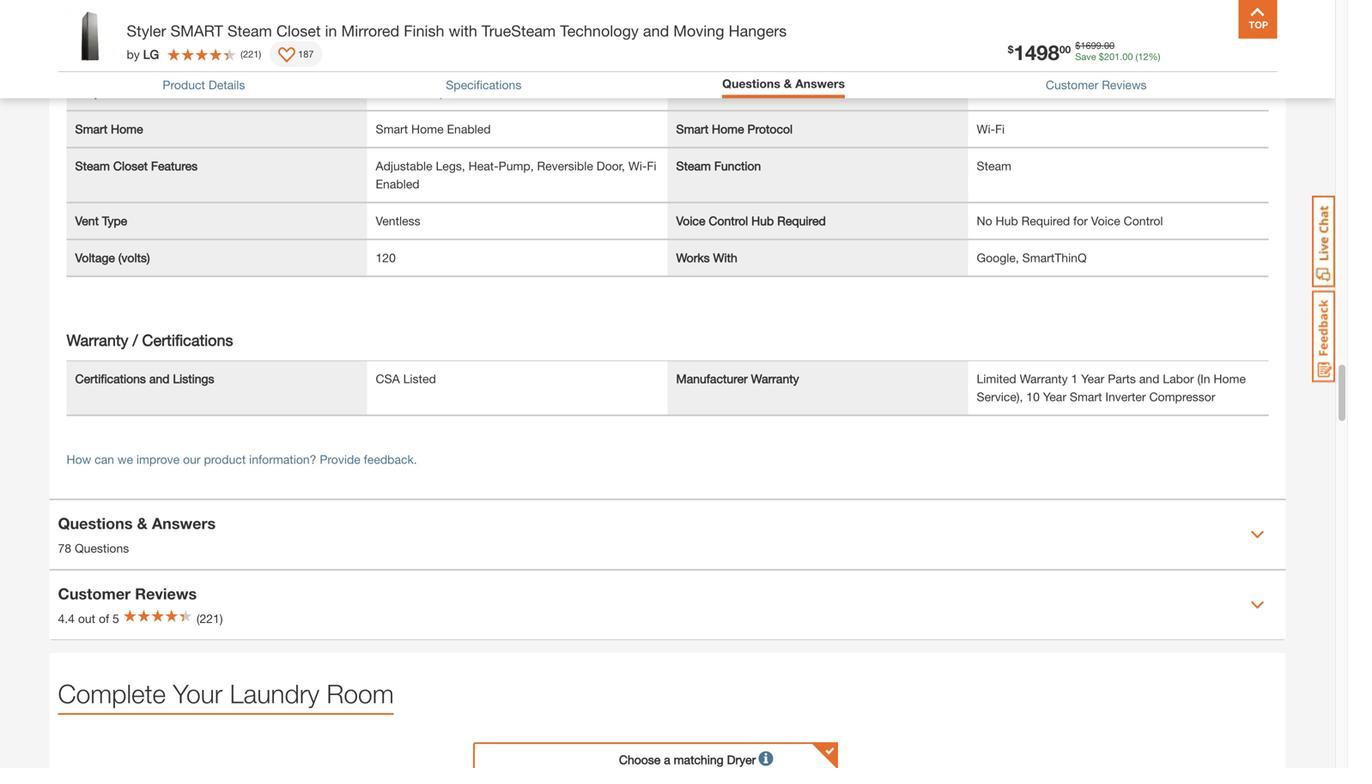 Task type: describe. For each thing, give the bounding box(es) containing it.
styler
[[127, 21, 166, 40]]

smart home
[[75, 122, 143, 136]]

no hub required
[[376, 85, 469, 99]]

home for smart home enabled
[[411, 122, 444, 136]]

google, smartthinq
[[977, 251, 1087, 265]]

access
[[1023, 48, 1062, 62]]

door,
[[597, 159, 625, 173]]

voltage
[[75, 251, 115, 265]]

product
[[204, 453, 246, 467]]

201
[[1105, 51, 1120, 62]]

1498
[[1014, 40, 1060, 64]]

feedback.
[[364, 453, 417, 467]]

2 horizontal spatial 00
[[1123, 51, 1134, 62]]

by
[[127, 47, 140, 61]]

test
[[124, 11, 146, 25]]

out
[[78, 612, 95, 626]]

questions & answers 78 questions
[[58, 515, 216, 556]]

2 voice from the left
[[1092, 214, 1121, 228]]

home for smart home protocol
[[712, 122, 744, 136]]

limited warranty 1 year parts and labor (in home service), 10 year smart inverter compressor
[[977, 372, 1246, 404]]

adjustable
[[376, 159, 433, 173]]

( 221 )
[[241, 49, 261, 60]]

remote access
[[977, 48, 1062, 62]]

1 horizontal spatial $
[[1076, 40, 1081, 51]]

1 horizontal spatial hub
[[752, 214, 774, 228]]

complete
[[58, 679, 166, 710]]

1 horizontal spatial customer reviews
[[1046, 78, 1147, 92]]

certifications and listings
[[75, 372, 214, 386]]

power options
[[676, 11, 756, 25]]

4.4
[[58, 612, 75, 626]]

requires
[[75, 85, 123, 99]]

product for product details
[[163, 78, 205, 92]]

a
[[664, 753, 671, 768]]

limited
[[977, 372, 1017, 386]]

portable test
[[75, 11, 146, 25]]

live chat image
[[1313, 196, 1336, 288]]

)
[[259, 49, 261, 60]]

choose a matching
[[619, 753, 727, 768]]

power
[[676, 11, 711, 25]]

voice control hub required
[[676, 214, 826, 228]]

& for questions & answers 78 questions
[[137, 515, 148, 533]]

function
[[715, 159, 761, 173]]

caret image
[[1251, 528, 1265, 542]]

0 vertical spatial year
[[1082, 372, 1105, 386]]

moving
[[674, 21, 725, 40]]

truesteam
[[482, 21, 556, 40]]

(in
[[1198, 372, 1211, 386]]

features
[[151, 159, 198, 173]]

questions for questions & answers 78 questions
[[58, 515, 133, 533]]

mirrored
[[341, 21, 400, 40]]

lg
[[143, 47, 159, 61]]

steam function
[[676, 159, 761, 173]]

works with
[[676, 251, 738, 265]]

warranty / certifications
[[67, 331, 233, 350]]

1 horizontal spatial 00
[[1105, 40, 1115, 51]]

csa listed
[[376, 372, 436, 386]]

steam up ( 221 )
[[228, 21, 272, 40]]

service),
[[977, 390, 1023, 404]]

steam for steam function
[[676, 159, 711, 173]]

technology
[[560, 21, 639, 40]]

reversible
[[537, 159, 593, 173]]

answers for questions & answers
[[796, 76, 845, 91]]

hangers
[[729, 21, 787, 40]]

heat-
[[469, 159, 499, 173]]

specifications
[[446, 78, 522, 92]]

1699
[[1081, 40, 1102, 51]]

by lg
[[127, 47, 159, 61]]

0 horizontal spatial 00
[[1060, 43, 1071, 55]]

inverter
[[1106, 390, 1146, 404]]

0 horizontal spatial (
[[241, 49, 243, 60]]

$ 1498 00 $ 1699 . 00 save $ 201 . 00 ( 12 %)
[[1008, 40, 1161, 64]]

questions & answers
[[723, 76, 845, 91]]

smart home enabled
[[376, 122, 491, 136]]

answers for questions & answers 78 questions
[[152, 515, 216, 533]]

steam for steam closet features
[[75, 159, 110, 173]]

portable
[[75, 11, 120, 25]]

works
[[676, 251, 710, 265]]

improve
[[136, 453, 180, 467]]

dryer
[[727, 753, 756, 768]]

0 vertical spatial enabled
[[447, 122, 491, 136]]

steam closet features
[[75, 159, 198, 173]]

no for no hub required
[[376, 85, 391, 99]]

save
[[1076, 51, 1097, 62]]

with
[[713, 251, 738, 265]]

information icon for choose your option tooltip. image
[[759, 749, 773, 769]]

1 horizontal spatial required
[[778, 214, 826, 228]]

0 vertical spatial closet
[[276, 21, 321, 40]]

%)
[[1149, 51, 1161, 62]]

product weight (lb.)
[[75, 48, 181, 62]]

smart
[[171, 21, 223, 40]]

with
[[449, 21, 478, 40]]

smartthinq
[[1023, 251, 1087, 265]]

2 returnable from the left
[[1004, 85, 1063, 99]]

details
[[209, 78, 245, 92]]

of
[[99, 612, 109, 626]]

0 vertical spatial reviews
[[1102, 78, 1147, 92]]

compressor
[[1150, 390, 1216, 404]]

home for smart home
[[111, 122, 143, 136]]

120
[[376, 251, 396, 265]]

warranty for manufacturer warranty
[[751, 372, 799, 386]]

0 horizontal spatial closet
[[113, 159, 148, 173]]

google,
[[977, 251, 1019, 265]]

finish
[[404, 21, 445, 40]]



Task type: locate. For each thing, give the bounding box(es) containing it.
product for product weight (lb.)
[[75, 48, 118, 62]]

0 vertical spatial wi-
[[977, 122, 996, 136]]

voice
[[676, 214, 706, 228], [1092, 214, 1121, 228]]

home
[[111, 122, 143, 136], [411, 122, 444, 136], [712, 122, 744, 136], [1214, 372, 1246, 386]]

product details
[[163, 78, 245, 92]]

0 vertical spatial customer
[[1046, 78, 1099, 92]]

customer reviews button
[[1046, 78, 1147, 92], [1046, 78, 1147, 92]]

1 horizontal spatial wi-
[[977, 122, 996, 136]]

hub down function
[[752, 214, 774, 228]]

fi down non-
[[996, 122, 1005, 136]]

closet down 'smart home'
[[113, 159, 148, 173]]

0 vertical spatial customer reviews
[[1046, 78, 1147, 92]]

1 horizontal spatial (
[[1136, 51, 1139, 62]]

2 horizontal spatial required
[[1022, 214, 1071, 228]]

questions
[[723, 76, 781, 91], [58, 515, 133, 533], [75, 542, 129, 556]]

0 horizontal spatial year
[[1044, 390, 1067, 404]]

required
[[421, 85, 469, 99], [778, 214, 826, 228], [1022, 214, 1071, 228]]

12
[[1139, 51, 1149, 62]]

2 horizontal spatial and
[[1140, 372, 1160, 386]]

questions for questions & answers
[[723, 76, 781, 91]]

home up 'steam closet features'
[[111, 122, 143, 136]]

1 horizontal spatial no
[[977, 214, 993, 228]]

provide
[[320, 453, 361, 467]]

smart down 1
[[1070, 390, 1103, 404]]

0 horizontal spatial warranty
[[67, 331, 128, 350]]

weight
[[121, 48, 158, 62]]

ventless
[[376, 214, 421, 228]]

1 vertical spatial product
[[163, 78, 205, 92]]

0 horizontal spatial product
[[75, 48, 118, 62]]

product image image
[[62, 9, 118, 64]]

0 horizontal spatial .
[[1102, 40, 1105, 51]]

0 horizontal spatial and
[[149, 372, 170, 386]]

manufacturer
[[676, 372, 748, 386]]

laundry
[[230, 679, 320, 710]]

enabled inside adjustable legs, heat-pump, reversible door, wi-fi enabled
[[376, 177, 420, 191]]

how can we improve our product information? provide feedback.
[[67, 453, 417, 467]]

smart for smart home
[[75, 122, 107, 136]]

2 horizontal spatial $
[[1099, 51, 1105, 62]]

0 horizontal spatial voice
[[676, 214, 706, 228]]

0 horizontal spatial $
[[1008, 43, 1014, 55]]

feedback link image
[[1313, 290, 1336, 383]]

closet
[[276, 21, 321, 40], [113, 159, 148, 173]]

1 vertical spatial customer
[[58, 585, 131, 604]]

(volts)
[[118, 251, 150, 265]]

. left 12
[[1120, 51, 1123, 62]]

0 horizontal spatial fi
[[647, 159, 657, 173]]

certifications down /
[[75, 372, 146, 386]]

0 vertical spatial no
[[376, 85, 391, 99]]

1 horizontal spatial year
[[1082, 372, 1105, 386]]

187 button
[[270, 41, 323, 67]]

listings
[[173, 372, 214, 386]]

adjustable legs, heat-pump, reversible door, wi-fi enabled
[[376, 159, 657, 191]]

2 control from the left
[[1124, 214, 1164, 228]]

labor
[[1163, 372, 1195, 386]]

home down no hub required
[[411, 122, 444, 136]]

1 horizontal spatial answers
[[796, 76, 845, 91]]

remote
[[977, 48, 1019, 62]]

.
[[1102, 40, 1105, 51], [1120, 51, 1123, 62]]

1 horizontal spatial enabled
[[447, 122, 491, 136]]

reviews up (221)
[[135, 585, 197, 604]]

& down improve
[[137, 515, 148, 533]]

smart for smart home protocol
[[676, 122, 709, 136]]

year
[[1082, 372, 1105, 386], [1044, 390, 1067, 404]]

enabled
[[447, 122, 491, 136], [376, 177, 420, 191]]

1 vertical spatial &
[[137, 515, 148, 533]]

customer down save
[[1046, 78, 1099, 92]]

in
[[325, 21, 337, 40]]

answers inside questions & answers 78 questions
[[152, 515, 216, 533]]

1
[[1072, 372, 1078, 386]]

wi- down non-
[[977, 122, 996, 136]]

protocol
[[748, 122, 793, 136]]

and left "listings"
[[149, 372, 170, 386]]

2 horizontal spatial hub
[[996, 214, 1019, 228]]

questions up smart home protocol
[[723, 76, 781, 91]]

reviews down 201
[[1102, 78, 1147, 92]]

for
[[1074, 214, 1088, 228]]

hub for no hub required for voice control
[[996, 214, 1019, 228]]

0 horizontal spatial reviews
[[135, 585, 197, 604]]

0 horizontal spatial hub
[[395, 85, 417, 99]]

warranty right manufacturer
[[751, 372, 799, 386]]

returnable up smart home protocol
[[676, 85, 735, 99]]

(221)
[[197, 612, 223, 626]]

warranty left /
[[67, 331, 128, 350]]

smart up steam function
[[676, 122, 709, 136]]

0 horizontal spatial answers
[[152, 515, 216, 533]]

questions up 78
[[58, 515, 133, 533]]

room
[[327, 679, 394, 710]]

& up protocol
[[784, 76, 792, 91]]

warranty for limited warranty 1 year parts and labor (in home service), 10 year smart inverter compressor
[[1020, 372, 1068, 386]]

( left %)
[[1136, 51, 1139, 62]]

0 horizontal spatial returnable
[[676, 85, 735, 99]]

1 horizontal spatial and
[[643, 21, 669, 40]]

display image
[[278, 47, 296, 64]]

0 vertical spatial certifications
[[142, 331, 233, 350]]

wi- right door,
[[629, 159, 647, 173]]

product left by
[[75, 48, 118, 62]]

/
[[133, 331, 138, 350]]

certifications up "listings"
[[142, 331, 233, 350]]

specifications button
[[446, 78, 522, 92], [446, 78, 522, 92]]

options
[[714, 11, 756, 25]]

pump,
[[499, 159, 534, 173]]

steam for steam
[[977, 159, 1012, 173]]

1 horizontal spatial voice
[[1092, 214, 1121, 228]]

0 horizontal spatial control
[[709, 214, 748, 228]]

( left )
[[241, 49, 243, 60]]

78
[[58, 542, 71, 556]]

no for no hub required for voice control
[[977, 214, 993, 228]]

can
[[95, 453, 114, 467]]

5
[[113, 612, 119, 626]]

1 horizontal spatial warranty
[[751, 372, 799, 386]]

smart inside limited warranty 1 year parts and labor (in home service), 10 year smart inverter compressor
[[1070, 390, 1103, 404]]

hub?
[[126, 85, 155, 99]]

(
[[241, 49, 243, 60], [1136, 51, 1139, 62]]

how can we improve our product information? provide feedback. link
[[67, 453, 417, 467]]

1 horizontal spatial closet
[[276, 21, 321, 40]]

home inside limited warranty 1 year parts and labor (in home service), 10 year smart inverter compressor
[[1214, 372, 1246, 386]]

. right save
[[1102, 40, 1105, 51]]

1 vertical spatial enabled
[[376, 177, 420, 191]]

00 right '1699'
[[1105, 40, 1115, 51]]

non-returnable
[[977, 85, 1063, 99]]

smart up "adjustable"
[[376, 122, 408, 136]]

hub up smart home enabled
[[395, 85, 417, 99]]

closet up 187 dropdown button
[[276, 21, 321, 40]]

& for questions & answers
[[784, 76, 792, 91]]

and inside limited warranty 1 year parts and labor (in home service), 10 year smart inverter compressor
[[1140, 372, 1160, 386]]

2 horizontal spatial warranty
[[1020, 372, 1068, 386]]

vent type
[[75, 214, 127, 228]]

smart for smart home enabled
[[376, 122, 408, 136]]

1 horizontal spatial &
[[784, 76, 792, 91]]

(lb.)
[[161, 48, 181, 62]]

( inside $ 1498 00 $ 1699 . 00 save $ 201 . 00 ( 12 %)
[[1136, 51, 1139, 62]]

control right for
[[1124, 214, 1164, 228]]

home up steam function
[[712, 122, 744, 136]]

187
[[298, 49, 314, 60]]

no up smart home enabled
[[376, 85, 391, 99]]

0 vertical spatial product
[[75, 48, 118, 62]]

we
[[118, 453, 133, 467]]

1 horizontal spatial reviews
[[1102, 78, 1147, 92]]

1 voice from the left
[[676, 214, 706, 228]]

no up google,
[[977, 214, 993, 228]]

voice right for
[[1092, 214, 1121, 228]]

customer reviews down save
[[1046, 78, 1147, 92]]

1 vertical spatial reviews
[[135, 585, 197, 604]]

0 horizontal spatial enabled
[[376, 177, 420, 191]]

voice up works
[[676, 214, 706, 228]]

1 vertical spatial closet
[[113, 159, 148, 173]]

2 vertical spatial questions
[[75, 542, 129, 556]]

1 vertical spatial fi
[[647, 159, 657, 173]]

returnable down the access
[[1004, 85, 1063, 99]]

1 horizontal spatial customer
[[1046, 78, 1099, 92]]

year right 10
[[1044, 390, 1067, 404]]

1 vertical spatial answers
[[152, 515, 216, 533]]

warranty inside limited warranty 1 year parts and labor (in home service), 10 year smart inverter compressor
[[1020, 372, 1068, 386]]

1 horizontal spatial fi
[[996, 122, 1005, 136]]

customer up 4.4 out of 5
[[58, 585, 131, 604]]

wi- inside adjustable legs, heat-pump, reversible door, wi-fi enabled
[[629, 159, 647, 173]]

product
[[75, 48, 118, 62], [163, 78, 205, 92]]

hub
[[395, 85, 417, 99], [752, 214, 774, 228], [996, 214, 1019, 228]]

voltage (volts)
[[75, 251, 150, 265]]

$ right save
[[1099, 51, 1105, 62]]

steam left function
[[676, 159, 711, 173]]

warranty up 10
[[1020, 372, 1068, 386]]

0 horizontal spatial &
[[137, 515, 148, 533]]

required for no hub required
[[421, 85, 469, 99]]

type
[[102, 214, 127, 228]]

customer reviews
[[1046, 78, 1147, 92], [58, 585, 197, 604]]

10
[[1027, 390, 1040, 404]]

1 horizontal spatial product
[[163, 78, 205, 92]]

$ left 201
[[1076, 40, 1081, 51]]

1 returnable from the left
[[676, 85, 735, 99]]

0 horizontal spatial customer
[[58, 585, 131, 604]]

answers
[[796, 76, 845, 91], [152, 515, 216, 533]]

1 vertical spatial no
[[977, 214, 993, 228]]

1 vertical spatial year
[[1044, 390, 1067, 404]]

$ left the access
[[1008, 43, 1014, 55]]

1 horizontal spatial returnable
[[1004, 85, 1063, 99]]

0 horizontal spatial wi-
[[629, 159, 647, 173]]

our
[[183, 453, 201, 467]]

$
[[1076, 40, 1081, 51], [1008, 43, 1014, 55], [1099, 51, 1105, 62]]

steam down wi-fi
[[977, 159, 1012, 173]]

1 horizontal spatial .
[[1120, 51, 1123, 62]]

00 left save
[[1060, 43, 1071, 55]]

0 vertical spatial answers
[[796, 76, 845, 91]]

enabled down "adjustable"
[[376, 177, 420, 191]]

control
[[709, 214, 748, 228], [1124, 214, 1164, 228]]

home right (in
[[1214, 372, 1246, 386]]

0 horizontal spatial required
[[421, 85, 469, 99]]

0 vertical spatial questions
[[723, 76, 781, 91]]

hub for no hub required
[[395, 85, 417, 99]]

your
[[173, 679, 223, 710]]

how
[[67, 453, 91, 467]]

1 vertical spatial certifications
[[75, 372, 146, 386]]

& inside questions & answers 78 questions
[[137, 515, 148, 533]]

styler smart steam closet in mirrored finish with truesteam technology and moving hangers
[[127, 21, 787, 40]]

smart home protocol
[[676, 122, 793, 136]]

no
[[376, 85, 391, 99], [977, 214, 993, 228]]

year right 1
[[1082, 372, 1105, 386]]

fi right door,
[[647, 159, 657, 173]]

steam down 'smart home'
[[75, 159, 110, 173]]

wi-
[[977, 122, 996, 136], [629, 159, 647, 173]]

00
[[1105, 40, 1115, 51], [1060, 43, 1071, 55], [1123, 51, 1134, 62]]

0 horizontal spatial no
[[376, 85, 391, 99]]

legs,
[[436, 159, 465, 173]]

no hub required for voice control
[[977, 214, 1164, 228]]

enabled up heat-
[[447, 122, 491, 136]]

0 horizontal spatial customer reviews
[[58, 585, 197, 604]]

1 control from the left
[[709, 214, 748, 228]]

top button
[[1239, 0, 1278, 39]]

required for no hub required for voice control
[[1022, 214, 1071, 228]]

requires hub?
[[75, 85, 155, 99]]

1 vertical spatial wi-
[[629, 159, 647, 173]]

and left power
[[643, 21, 669, 40]]

0 vertical spatial fi
[[996, 122, 1005, 136]]

1 horizontal spatial control
[[1124, 214, 1164, 228]]

hub up google,
[[996, 214, 1019, 228]]

smart down requires
[[75, 122, 107, 136]]

product down (lb.)
[[163, 78, 205, 92]]

control up the with
[[709, 214, 748, 228]]

matching
[[674, 753, 724, 768]]

customer reviews up 5
[[58, 585, 197, 604]]

caret image
[[1251, 599, 1265, 613]]

4.4 out of 5
[[58, 612, 119, 626]]

listed
[[403, 372, 436, 386]]

1 vertical spatial questions
[[58, 515, 133, 533]]

questions right 78
[[75, 542, 129, 556]]

and right parts
[[1140, 372, 1160, 386]]

00 left 12
[[1123, 51, 1134, 62]]

1 vertical spatial customer reviews
[[58, 585, 197, 604]]

wi-fi
[[977, 122, 1005, 136]]

fi inside adjustable legs, heat-pump, reversible door, wi-fi enabled
[[647, 159, 657, 173]]

0 vertical spatial &
[[784, 76, 792, 91]]



Task type: vqa. For each thing, say whether or not it's contained in the screenshot.


